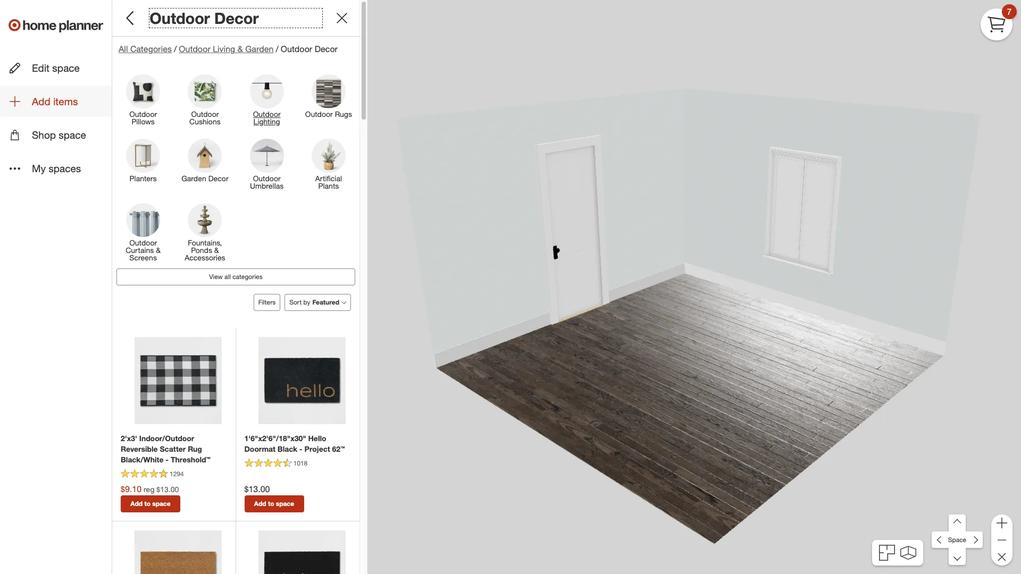 Task type: locate. For each thing, give the bounding box(es) containing it.
shop space
[[32, 129, 86, 141]]

2'x3' indoor/outdoor reversible scatter rug black/white - threshold™ button
[[121, 434, 227, 465]]

outdoor for outdoor rugs
[[305, 110, 333, 119]]

outdoor down outdoor lighting image
[[253, 110, 281, 119]]

2'x3'
[[121, 434, 137, 443]]

outdoor rugs image
[[312, 75, 346, 109]]

space
[[52, 62, 80, 74], [59, 129, 86, 141], [152, 500, 171, 508], [276, 500, 294, 508]]

1 / from the left
[[174, 44, 177, 54]]

0 vertical spatial garden
[[245, 44, 274, 54]]

garden right living
[[245, 44, 274, 54]]

shop
[[32, 129, 56, 141]]

artificial plants button
[[298, 138, 360, 195]]

spaces
[[49, 162, 81, 175]]

curtains
[[126, 246, 154, 255]]

1 horizontal spatial /
[[276, 44, 279, 54]]

& for outdoor curtains & screens
[[156, 246, 161, 255]]

$13.00 down 1294
[[157, 485, 179, 494]]

outdoor rugs button
[[298, 74, 360, 130]]

sort
[[289, 298, 302, 306]]

1294
[[170, 470, 184, 478]]

pan camera right 30° image
[[966, 532, 983, 549]]

add to space button down 1018
[[244, 496, 304, 513]]

outdoor left living
[[179, 44, 210, 54]]

& right curtains
[[156, 246, 161, 255]]

decor up all categories / outdoor living & garden / outdoor decor
[[214, 9, 259, 28]]

- right black
[[299, 445, 302, 454]]

0 horizontal spatial -
[[166, 455, 169, 464]]

outdoor
[[150, 9, 210, 28], [179, 44, 210, 54], [281, 44, 312, 54], [129, 110, 157, 119], [191, 110, 219, 119], [253, 110, 281, 119], [305, 110, 333, 119], [253, 174, 281, 183], [129, 238, 157, 247]]

decor for outdoor decor
[[214, 9, 259, 28]]

outdoor inside outdoor cushions
[[191, 110, 219, 119]]

shop space button
[[0, 119, 112, 151]]

- down the scatter
[[166, 455, 169, 464]]

add inside button
[[32, 95, 50, 108]]

0 horizontal spatial add
[[32, 95, 50, 108]]

add to space button
[[121, 496, 180, 513], [244, 496, 304, 513]]

add to space button down reg at the bottom
[[121, 496, 180, 513]]

& for fountains, ponds & accessories
[[214, 246, 219, 255]]

sort by featured
[[289, 298, 339, 306]]

decor
[[214, 9, 259, 28], [315, 44, 338, 54], [208, 174, 229, 183]]

1 horizontal spatial $13.00
[[244, 484, 270, 495]]

outdoor for outdoor lighting
[[253, 110, 281, 119]]

outdoor curtains & screens
[[126, 238, 161, 262]]

1 add to space button from the left
[[121, 496, 180, 513]]

outdoor up categories
[[150, 9, 210, 28]]

garden down garden decor image
[[181, 174, 206, 183]]

decor inside button
[[208, 174, 229, 183]]

space
[[948, 536, 967, 544]]

outdoor curtains & screens button
[[112, 203, 174, 264]]

rug
[[188, 445, 202, 454]]

1 vertical spatial -
[[166, 455, 169, 464]]

outdoor for outdoor curtains & screens
[[129, 238, 157, 247]]

garden
[[245, 44, 274, 54], [181, 174, 206, 183]]

outdoor inside outdoor umbrellas
[[253, 174, 281, 183]]

pillows
[[132, 117, 155, 126]]

screens
[[129, 253, 157, 262]]

/
[[174, 44, 177, 54], [276, 44, 279, 54]]

artificial plants image
[[312, 139, 346, 173]]

outdoor pillows
[[129, 110, 157, 126]]

1 to from the left
[[144, 500, 151, 508]]

/ up outdoor lighting image
[[276, 44, 279, 54]]

$13.00
[[244, 484, 270, 495], [157, 485, 179, 494]]

2 to from the left
[[268, 500, 274, 508]]

outdoor pillows image
[[126, 75, 160, 109]]

0 horizontal spatial &
[[156, 246, 161, 255]]

outdoor down "outdoor umbrellas" image
[[253, 174, 281, 183]]

space inside button
[[59, 129, 86, 141]]

indoor/outdoor
[[139, 434, 194, 443]]

garden decor button
[[174, 138, 236, 195]]

to
[[144, 500, 151, 508], [268, 500, 274, 508]]

1 horizontal spatial &
[[214, 246, 219, 255]]

0 vertical spatial decor
[[214, 9, 259, 28]]

by
[[303, 298, 310, 306]]

outdoor left rugs on the top left
[[305, 110, 333, 119]]

0 vertical spatial -
[[299, 445, 302, 454]]

decor for garden decor
[[208, 174, 229, 183]]

planters button
[[112, 138, 174, 195]]

62™
[[332, 445, 345, 454]]

outdoor inside outdoor curtains & screens
[[129, 238, 157, 247]]

& inside fountains, ponds & accessories
[[214, 246, 219, 255]]

view all categories button
[[116, 269, 355, 286]]

0 horizontal spatial garden
[[181, 174, 206, 183]]

1 vertical spatial garden
[[181, 174, 206, 183]]

space right shop
[[59, 129, 86, 141]]

1'6"x2'6"/18"x30" hello doormat black - project 62™
[[244, 434, 345, 454]]

add items button
[[0, 86, 112, 117]]

space down the $9.10 reg $13.00
[[152, 500, 171, 508]]

2 add to space button from the left
[[244, 496, 304, 513]]

0 horizontal spatial to
[[144, 500, 151, 508]]

& right ponds
[[214, 246, 219, 255]]

2'x3' indoor/outdoor reversible scatter rug black/white - threshold™
[[121, 434, 210, 464]]

outdoor down outdoor pillows image
[[129, 110, 157, 119]]

2'x3' indoor/outdoor reversible scatter rug black/white - threshold™ image
[[134, 337, 222, 425]]

garden decor image
[[188, 139, 222, 173]]

outdoor up the screens
[[129, 238, 157, 247]]

home planner landing page image
[[9, 9, 103, 43]]

decor down garden decor image
[[208, 174, 229, 183]]

planters image
[[126, 139, 160, 173]]

outdoor umbrellas image
[[250, 139, 284, 173]]

view
[[209, 273, 223, 281]]

&
[[238, 44, 243, 54], [156, 246, 161, 255], [214, 246, 219, 255]]

0 horizontal spatial /
[[174, 44, 177, 54]]

decor up outdoor rugs image
[[315, 44, 338, 54]]

1 horizontal spatial add
[[131, 500, 143, 508]]

all
[[119, 44, 128, 54]]

1 horizontal spatial garden
[[245, 44, 274, 54]]

space down 1018
[[276, 500, 294, 508]]

0 horizontal spatial $13.00
[[157, 485, 179, 494]]

& right living
[[238, 44, 243, 54]]

outdoor down outdoor cushions image
[[191, 110, 219, 119]]

reg
[[144, 485, 154, 494]]

artificial
[[315, 174, 342, 183]]

1 horizontal spatial -
[[299, 445, 302, 454]]

0 horizontal spatial add to space button
[[121, 496, 180, 513]]

all categories / outdoor living & garden / outdoor decor
[[119, 44, 338, 54]]

add for add to space
[[131, 500, 143, 508]]

1 horizontal spatial to
[[268, 500, 274, 508]]

$13.00 inside '$13.00 add to space'
[[244, 484, 270, 495]]

1 horizontal spatial add to space button
[[244, 496, 304, 513]]

add
[[32, 95, 50, 108], [131, 500, 143, 508], [254, 500, 266, 508]]

7 button
[[981, 4, 1017, 40]]

space right edit
[[52, 62, 80, 74]]

filters
[[258, 298, 276, 306]]

$9.10 reg $13.00
[[121, 484, 179, 495]]

outdoor rugs
[[305, 110, 352, 119]]

& inside outdoor curtains & screens
[[156, 246, 161, 255]]

featured
[[312, 298, 339, 306]]

2 vertical spatial decor
[[208, 174, 229, 183]]

space inside '$13.00 add to space'
[[276, 500, 294, 508]]

lighting
[[254, 117, 280, 126]]

to inside '$13.00 add to space'
[[268, 500, 274, 508]]

outdoor cushions
[[189, 110, 221, 126]]

-
[[299, 445, 302, 454], [166, 455, 169, 464]]

/ right categories
[[174, 44, 177, 54]]

rugs
[[335, 110, 352, 119]]

outdoor cushions image
[[188, 75, 222, 109]]

$13.00 down the doormat
[[244, 484, 270, 495]]

categories
[[130, 44, 172, 54]]

2 horizontal spatial add
[[254, 500, 266, 508]]



Task type: describe. For each thing, give the bounding box(es) containing it.
top view button icon image
[[879, 545, 895, 561]]

tilt camera up 30° image
[[949, 515, 966, 532]]

outdoor for outdoor decor
[[150, 9, 210, 28]]

2 horizontal spatial &
[[238, 44, 243, 54]]

view all categories
[[209, 273, 263, 281]]

1'6"x2'6" oh hello doormat black - threshold™ image
[[258, 531, 346, 574]]

black/white
[[121, 455, 164, 464]]

1'6"x2'6"/18"x30" hello doormat black - project 62™ image
[[258, 337, 346, 425]]

outdoor for outdoor umbrellas
[[253, 174, 281, 183]]

fountains, ponds & accessories image
[[188, 203, 222, 237]]

outdoor lighting image
[[250, 75, 284, 109]]

outdoor cushions button
[[174, 74, 236, 130]]

2 / from the left
[[276, 44, 279, 54]]

my
[[32, 162, 46, 175]]

- inside 2'x3' indoor/outdoor reversible scatter rug black/white - threshold™
[[166, 455, 169, 464]]

categories
[[233, 273, 263, 281]]

planters
[[130, 174, 157, 183]]

outdoor living & garden button
[[179, 43, 274, 55]]

project
[[305, 445, 330, 454]]

ponds
[[191, 246, 212, 255]]

edit
[[32, 62, 50, 74]]

garden inside garden decor button
[[181, 174, 206, 183]]

outdoor decor
[[150, 9, 259, 28]]

outdoor for outdoor cushions
[[191, 110, 219, 119]]

1'6"x2'6" so happy you're here doormat natural - threshold™ image
[[134, 531, 222, 574]]

outdoor lighting
[[253, 110, 281, 126]]

artificial plants
[[315, 174, 342, 190]]

outdoor up outdoor lighting image
[[281, 44, 312, 54]]

pan camera left 30° image
[[932, 532, 949, 549]]

cushions
[[189, 117, 221, 126]]

outdoor curtains & screens image
[[126, 203, 160, 237]]

scatter
[[160, 445, 186, 454]]

hello
[[308, 434, 326, 443]]

fountains,
[[188, 238, 222, 247]]

$13.00 add to space
[[244, 484, 294, 508]]

7
[[1007, 6, 1012, 17]]

add for add items
[[32, 95, 50, 108]]

items
[[53, 95, 78, 108]]

1018
[[293, 460, 308, 468]]

tilt camera down 30° image
[[949, 549, 966, 566]]

space inside button
[[52, 62, 80, 74]]

threshold™
[[171, 455, 210, 464]]

all categories button
[[119, 43, 172, 55]]

black
[[278, 445, 297, 454]]

fountains, ponds & accessories
[[185, 238, 225, 262]]

- inside 1'6"x2'6"/18"x30" hello doormat black - project 62™
[[299, 445, 302, 454]]

1'6"x2'6"/18"x30"
[[244, 434, 306, 443]]

umbrellas
[[250, 181, 284, 190]]

outdoor lighting button
[[236, 74, 298, 130]]

outdoor umbrellas
[[250, 174, 284, 190]]

add inside '$13.00 add to space'
[[254, 500, 266, 508]]

garden decor
[[181, 174, 229, 183]]

my spaces button
[[0, 153, 112, 184]]

reversible
[[121, 445, 158, 454]]

accessories
[[185, 253, 225, 262]]

plants
[[318, 181, 339, 190]]

doormat
[[244, 445, 276, 454]]

outdoor pillows button
[[112, 74, 174, 130]]

$9.10
[[121, 484, 142, 495]]

add to space button for reversible
[[121, 496, 180, 513]]

edit space button
[[0, 52, 112, 84]]

outdoor umbrellas button
[[236, 138, 298, 195]]

edit space
[[32, 62, 80, 74]]

living
[[213, 44, 235, 54]]

front view button icon image
[[900, 546, 916, 560]]

add to space
[[131, 500, 171, 508]]

1 vertical spatial decor
[[315, 44, 338, 54]]

filters button
[[254, 294, 280, 311]]

all
[[224, 273, 231, 281]]

my spaces
[[32, 162, 81, 175]]

1'6"x2'6"/18"x30" hello doormat black - project 62™ button
[[244, 434, 351, 455]]

add items
[[32, 95, 78, 108]]

outdoor for outdoor pillows
[[129, 110, 157, 119]]

add to space button for doormat
[[244, 496, 304, 513]]

$13.00 inside the $9.10 reg $13.00
[[157, 485, 179, 494]]

fountains, ponds & accessories button
[[174, 203, 236, 264]]



Task type: vqa. For each thing, say whether or not it's contained in the screenshot.
$13.00 within the $13.00 Add to space
yes



